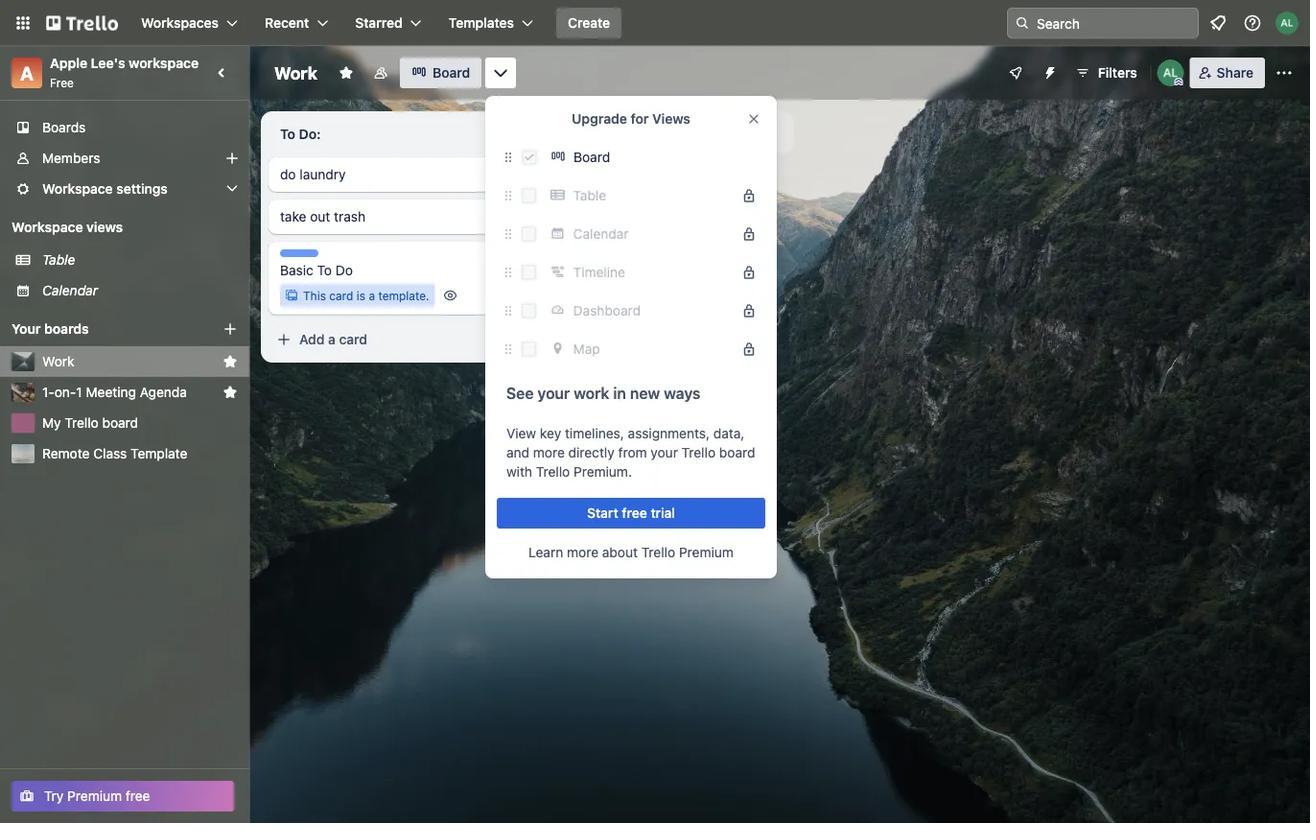 Task type: vqa. For each thing, say whether or not it's contained in the screenshot.
DAILY BOARD
no



Task type: describe. For each thing, give the bounding box(es) containing it.
calendar link
[[42, 281, 238, 300]]

from
[[619, 445, 647, 461]]

on-
[[55, 384, 76, 400]]

about
[[602, 545, 638, 560]]

1 vertical spatial board
[[574, 149, 610, 165]]

learn more about trello premium link
[[529, 543, 734, 562]]

share button
[[1191, 58, 1266, 88]]

1 vertical spatial board link
[[545, 142, 766, 173]]

premium.
[[574, 464, 632, 480]]

views
[[86, 219, 123, 235]]

boards
[[42, 119, 86, 135]]

filters
[[1099, 65, 1138, 81]]

a
[[20, 61, 34, 84]]

workspaces
[[141, 15, 219, 31]]

apple
[[50, 55, 87, 71]]

add another list button
[[534, 111, 795, 154]]

see your work in new ways
[[507, 384, 701, 403]]

more inside learn more about trello premium link
[[567, 545, 599, 560]]

close popover image
[[747, 111, 762, 127]]

list
[[650, 124, 669, 140]]

view key timelines, assignments, data, and more directly from your trello board with trello premium.
[[507, 426, 756, 480]]

boards link
[[0, 112, 249, 143]]

show menu image
[[1275, 63, 1294, 83]]

and
[[507, 445, 530, 461]]

workspace for workspace settings
[[42, 181, 113, 197]]

1-on-1 meeting agenda
[[42, 384, 187, 400]]

start free trial link
[[497, 498, 766, 529]]

remote class template link
[[42, 444, 238, 463]]

another
[[597, 124, 646, 140]]

Board name text field
[[265, 58, 327, 88]]

try
[[44, 788, 64, 804]]

my trello board
[[42, 415, 138, 431]]

add another list
[[568, 124, 669, 140]]

work inside button
[[42, 354, 74, 369]]

a inside add a card button
[[328, 332, 336, 347]]

agenda
[[140, 384, 187, 400]]

is
[[357, 289, 366, 302]]

basic to do link
[[280, 261, 503, 280]]

add for add another list
[[568, 124, 593, 140]]

this card is a template.
[[303, 289, 430, 302]]

primary element
[[0, 0, 1311, 46]]

dashboard
[[573, 303, 641, 319]]

this
[[303, 289, 326, 302]]

try premium free button
[[12, 781, 234, 812]]

try premium free
[[44, 788, 150, 804]]

work inside board name "text box"
[[274, 62, 318, 83]]

starred icon image for work
[[223, 354, 238, 369]]

do
[[280, 166, 296, 182]]

1 horizontal spatial free
[[622, 505, 648, 521]]

for
[[631, 111, 649, 127]]

0 vertical spatial board link
[[400, 58, 482, 88]]

workspace
[[129, 55, 199, 71]]

remote class template
[[42, 446, 187, 462]]

1-
[[42, 384, 55, 400]]

add a card button
[[269, 324, 484, 355]]

directly
[[569, 445, 615, 461]]

members
[[42, 150, 100, 166]]

learn
[[529, 545, 564, 560]]

card inside button
[[339, 332, 368, 347]]

0 vertical spatial card
[[329, 289, 354, 302]]

automation image
[[1035, 58, 1062, 84]]

starred icon image for 1-on-1 meeting agenda
[[223, 385, 238, 400]]

learn more about trello premium
[[529, 545, 734, 560]]

trash
[[334, 209, 366, 225]]

to do:
[[280, 126, 321, 142]]

workspace for workspace views
[[12, 219, 83, 235]]

ways
[[664, 384, 701, 403]]

start free trial
[[587, 505, 676, 521]]

out
[[310, 209, 330, 225]]

recent button
[[253, 8, 340, 38]]

apple lee's workspace free
[[50, 55, 199, 89]]

trello right about
[[642, 545, 676, 560]]

start
[[587, 505, 619, 521]]

take
[[280, 209, 307, 225]]

create button
[[557, 8, 622, 38]]

add for add a card
[[299, 332, 325, 347]]

new
[[630, 384, 660, 403]]

your boards with 4 items element
[[12, 318, 194, 341]]

members link
[[0, 143, 249, 174]]

trello right with
[[536, 464, 570, 480]]

take out trash
[[280, 209, 366, 225]]

0 horizontal spatial board
[[102, 415, 138, 431]]

templates
[[449, 15, 514, 31]]

0 vertical spatial a
[[369, 289, 375, 302]]

0 vertical spatial premium
[[679, 545, 734, 560]]

key
[[540, 426, 562, 441]]

work button
[[42, 352, 215, 371]]

share
[[1217, 65, 1254, 81]]

free inside button
[[126, 788, 150, 804]]

add a card
[[299, 332, 368, 347]]

meeting
[[86, 384, 136, 400]]



Task type: locate. For each thing, give the bounding box(es) containing it.
workspace visible image
[[373, 65, 389, 81]]

power ups image
[[1008, 65, 1024, 81]]

calendar up boards
[[42, 283, 98, 298]]

1 vertical spatial free
[[126, 788, 150, 804]]

1 horizontal spatial board
[[720, 445, 756, 461]]

basic
[[280, 262, 314, 278]]

add left another
[[568, 124, 593, 140]]

to left do:
[[280, 126, 296, 142]]

board link
[[400, 58, 482, 88], [545, 142, 766, 173]]

0 horizontal spatial free
[[126, 788, 150, 804]]

0 vertical spatial add
[[568, 124, 593, 140]]

board
[[102, 415, 138, 431], [720, 445, 756, 461]]

a
[[369, 289, 375, 302], [328, 332, 336, 347]]

do laundry
[[280, 166, 346, 182]]

workspace inside popup button
[[42, 181, 113, 197]]

workspace settings button
[[0, 174, 249, 204]]

workspace down members
[[42, 181, 113, 197]]

board inside view key timelines, assignments, data, and more directly from your trello board with trello premium.
[[720, 445, 756, 461]]

to left do
[[317, 262, 332, 278]]

workspace settings
[[42, 181, 168, 197]]

0 horizontal spatial board link
[[400, 58, 482, 88]]

1 horizontal spatial calendar
[[573, 226, 629, 242]]

premium inside button
[[67, 788, 122, 804]]

more inside view key timelines, assignments, data, and more directly from your trello board with trello premium.
[[533, 445, 565, 461]]

take out trash link
[[280, 207, 503, 226]]

filters button
[[1070, 58, 1144, 88]]

templates button
[[437, 8, 545, 38]]

create
[[568, 15, 610, 31]]

map
[[573, 341, 600, 357]]

work up on-
[[42, 354, 74, 369]]

apple lee (applelee29) image
[[1158, 59, 1185, 86]]

to inside the basic to do link
[[317, 262, 332, 278]]

Search field
[[1031, 9, 1199, 37]]

with
[[507, 464, 533, 480]]

0 vertical spatial board
[[102, 415, 138, 431]]

table down add another list
[[573, 188, 607, 203]]

see
[[507, 384, 534, 403]]

1 vertical spatial card
[[339, 332, 368, 347]]

add board image
[[223, 321, 238, 337]]

0 horizontal spatial premium
[[67, 788, 122, 804]]

1-on-1 meeting agenda button
[[42, 383, 215, 402]]

1 vertical spatial to
[[317, 262, 332, 278]]

work down recent "popup button"
[[274, 62, 318, 83]]

starred
[[355, 15, 403, 31]]

1 vertical spatial a
[[328, 332, 336, 347]]

work
[[274, 62, 318, 83], [42, 354, 74, 369]]

views
[[653, 111, 691, 127]]

a down this card is a template.
[[328, 332, 336, 347]]

your down the assignments,
[[651, 445, 678, 461]]

search image
[[1015, 15, 1031, 31]]

0 vertical spatial work
[[274, 62, 318, 83]]

workspace left the "views"
[[12, 219, 83, 235]]

1 horizontal spatial your
[[651, 445, 678, 461]]

To Do: text field
[[269, 119, 480, 150]]

workspaces button
[[130, 8, 250, 38]]

workspace navigation collapse icon image
[[209, 59, 236, 86]]

your right see
[[538, 384, 570, 403]]

1 vertical spatial more
[[567, 545, 599, 560]]

premium right 'try'
[[67, 788, 122, 804]]

a link
[[12, 58, 42, 88]]

2 starred icon image from the top
[[223, 385, 238, 400]]

upgrade
[[572, 111, 628, 127]]

table down workspace views
[[42, 252, 75, 268]]

basic to do
[[280, 262, 353, 278]]

1 vertical spatial add
[[299, 332, 325, 347]]

1 horizontal spatial board
[[574, 149, 610, 165]]

1 vertical spatial starred icon image
[[223, 385, 238, 400]]

in
[[614, 384, 627, 403]]

recent
[[265, 15, 309, 31]]

premium down start free trial link
[[679, 545, 734, 560]]

back to home image
[[46, 8, 118, 38]]

0 vertical spatial starred icon image
[[223, 354, 238, 369]]

0 notifications image
[[1207, 12, 1230, 35]]

board left customize views image
[[433, 65, 470, 81]]

1 vertical spatial table
[[42, 252, 75, 268]]

1 horizontal spatial work
[[274, 62, 318, 83]]

0 vertical spatial your
[[538, 384, 570, 403]]

1 horizontal spatial to
[[317, 262, 332, 278]]

template
[[131, 446, 187, 462]]

premium
[[679, 545, 734, 560], [67, 788, 122, 804]]

board link down list
[[545, 142, 766, 173]]

do
[[336, 262, 353, 278]]

customize views image
[[491, 63, 511, 83]]

1 horizontal spatial more
[[567, 545, 599, 560]]

open information menu image
[[1244, 13, 1263, 33]]

1 vertical spatial calendar
[[42, 283, 98, 298]]

board down add another list
[[574, 149, 610, 165]]

add down this at the top left of the page
[[299, 332, 325, 347]]

apple lee's workspace link
[[50, 55, 199, 71]]

my trello board link
[[42, 414, 238, 433]]

color: blue, title: none image
[[280, 249, 319, 257]]

table
[[573, 188, 607, 203], [42, 252, 75, 268]]

0 horizontal spatial board
[[433, 65, 470, 81]]

0 vertical spatial workspace
[[42, 181, 113, 197]]

1 horizontal spatial premium
[[679, 545, 734, 560]]

card down the is
[[339, 332, 368, 347]]

free
[[50, 76, 74, 89]]

0 horizontal spatial add
[[299, 332, 325, 347]]

0 vertical spatial free
[[622, 505, 648, 521]]

more right the learn
[[567, 545, 599, 560]]

card left the is
[[329, 289, 354, 302]]

trial
[[651, 505, 676, 521]]

workspace
[[42, 181, 113, 197], [12, 219, 83, 235]]

free
[[622, 505, 648, 521], [126, 788, 150, 804]]

star or unstar board image
[[339, 65, 354, 81]]

0 vertical spatial board
[[433, 65, 470, 81]]

your boards
[[12, 321, 89, 337]]

starred button
[[344, 8, 433, 38]]

0 horizontal spatial to
[[280, 126, 296, 142]]

settings
[[116, 181, 168, 197]]

board link right workspace visible icon
[[400, 58, 482, 88]]

1 horizontal spatial table
[[573, 188, 607, 203]]

1 vertical spatial work
[[42, 354, 74, 369]]

1
[[76, 384, 82, 400]]

calendar up timeline at the left of page
[[573, 226, 629, 242]]

my
[[42, 415, 61, 431]]

boards
[[44, 321, 89, 337]]

1 vertical spatial workspace
[[12, 219, 83, 235]]

0 horizontal spatial table
[[42, 252, 75, 268]]

1 vertical spatial premium
[[67, 788, 122, 804]]

0 vertical spatial more
[[533, 445, 565, 461]]

0 vertical spatial table
[[573, 188, 607, 203]]

1 vertical spatial your
[[651, 445, 678, 461]]

upgrade for views
[[572, 111, 691, 127]]

trello down the assignments,
[[682, 445, 716, 461]]

trello right my
[[65, 415, 99, 431]]

0 vertical spatial to
[[280, 126, 296, 142]]

view
[[507, 426, 537, 441]]

free right 'try'
[[126, 788, 150, 804]]

starred icon image
[[223, 354, 238, 369], [223, 385, 238, 400]]

0 horizontal spatial calendar
[[42, 283, 98, 298]]

lee's
[[91, 55, 125, 71]]

more
[[533, 445, 565, 461], [567, 545, 599, 560]]

create from template… image
[[491, 332, 507, 347]]

apple lee (applelee29) image
[[1276, 12, 1299, 35]]

your
[[12, 321, 41, 337]]

1 starred icon image from the top
[[223, 354, 238, 369]]

board up the "remote class template"
[[102, 415, 138, 431]]

timeline
[[573, 264, 626, 280]]

1 vertical spatial board
[[720, 445, 756, 461]]

data,
[[714, 426, 745, 441]]

0 horizontal spatial more
[[533, 445, 565, 461]]

trello
[[65, 415, 99, 431], [682, 445, 716, 461], [536, 464, 570, 480], [642, 545, 676, 560]]

your
[[538, 384, 570, 403], [651, 445, 678, 461]]

this member is an admin of this board. image
[[1175, 78, 1184, 86]]

class
[[93, 446, 127, 462]]

do:
[[299, 126, 321, 142]]

template.
[[378, 289, 430, 302]]

add
[[568, 124, 593, 140], [299, 332, 325, 347]]

1 horizontal spatial add
[[568, 124, 593, 140]]

work
[[574, 384, 610, 403]]

timelines,
[[565, 426, 625, 441]]

to inside to do: text field
[[280, 126, 296, 142]]

0 horizontal spatial work
[[42, 354, 74, 369]]

table link
[[42, 250, 238, 270]]

free left trial
[[622, 505, 648, 521]]

1 horizontal spatial board link
[[545, 142, 766, 173]]

0 vertical spatial calendar
[[573, 226, 629, 242]]

0 horizontal spatial a
[[328, 332, 336, 347]]

0 horizontal spatial your
[[538, 384, 570, 403]]

assignments,
[[628, 426, 710, 441]]

board
[[433, 65, 470, 81], [574, 149, 610, 165]]

board down data, at the bottom
[[720, 445, 756, 461]]

your inside view key timelines, assignments, data, and more directly from your trello board with trello premium.
[[651, 445, 678, 461]]

a right the is
[[369, 289, 375, 302]]

1 horizontal spatial a
[[369, 289, 375, 302]]

workspace views
[[12, 219, 123, 235]]

more down key
[[533, 445, 565, 461]]

remote
[[42, 446, 90, 462]]



